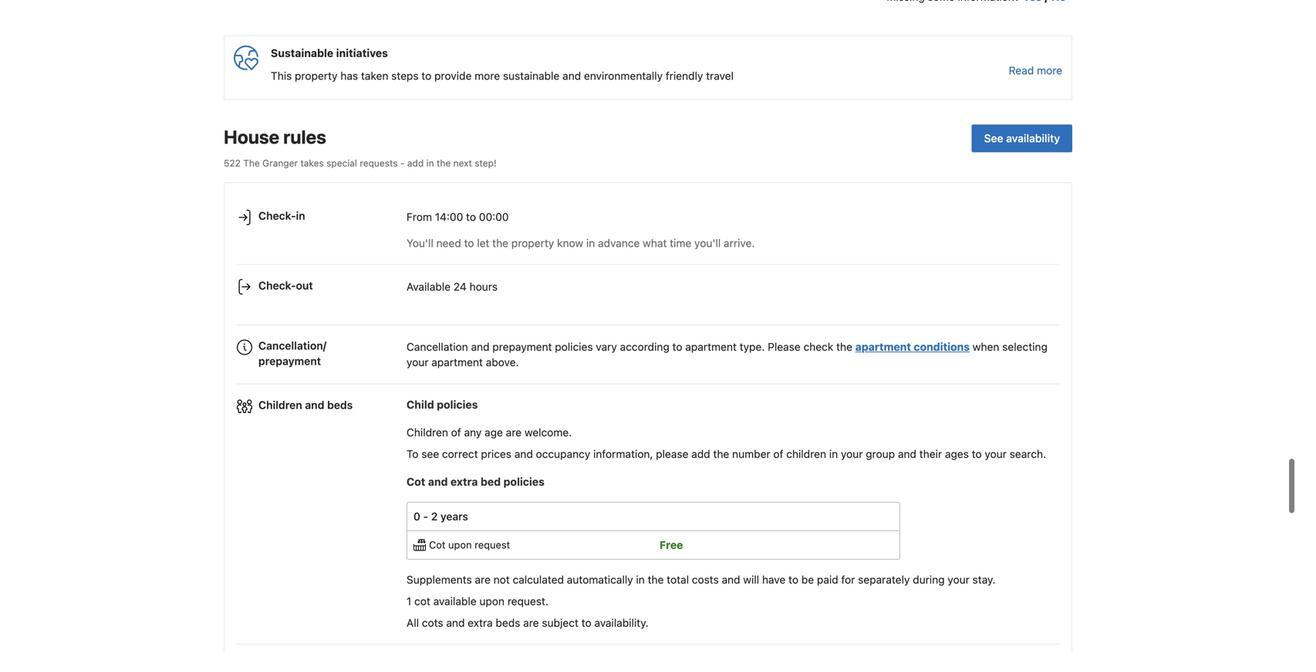 Task type: vqa. For each thing, say whether or not it's contained in the screenshot.
the off to the bottom
no



Task type: describe. For each thing, give the bounding box(es) containing it.
type.
[[740, 341, 765, 354]]

request
[[475, 539, 510, 551]]

requests
[[360, 158, 398, 169]]

2 horizontal spatial apartment
[[856, 341, 912, 354]]

0 horizontal spatial of
[[451, 426, 461, 439]]

environmentally
[[584, 69, 663, 82]]

in left total
[[636, 574, 645, 587]]

in right know
[[587, 237, 595, 250]]

cancellation and prepayment policies vary according to apartment type. please check the apartment conditions
[[407, 341, 970, 354]]

calculated
[[513, 574, 564, 587]]

1 vertical spatial are
[[475, 574, 491, 587]]

to see correct prices and occupancy information, please add the number of children in your group and their ages to your search.
[[407, 448, 1047, 461]]

0 vertical spatial beds
[[327, 399, 353, 412]]

friendly
[[666, 69, 704, 82]]

0
[[414, 511, 421, 523]]

not
[[494, 574, 510, 587]]

children for children of any age are welcome.
[[407, 426, 448, 439]]

cancellation/ prepayment
[[259, 340, 327, 368]]

know
[[557, 237, 584, 250]]

cancellation
[[407, 341, 468, 354]]

sustainable
[[503, 69, 560, 82]]

2 horizontal spatial are
[[524, 617, 539, 630]]

costs
[[692, 574, 719, 587]]

this
[[271, 69, 292, 82]]

you'll
[[407, 237, 434, 250]]

need
[[437, 237, 461, 250]]

your left group
[[841, 448, 863, 461]]

children and beds
[[259, 399, 353, 412]]

read more button
[[1009, 63, 1063, 79]]

bed
[[481, 476, 501, 489]]

correct
[[442, 448, 478, 461]]

to
[[407, 448, 419, 461]]

1 vertical spatial extra
[[468, 617, 493, 630]]

time
[[670, 237, 692, 250]]

step!
[[475, 158, 497, 169]]

separately
[[859, 574, 910, 587]]

free
[[660, 539, 684, 552]]

1 vertical spatial of
[[774, 448, 784, 461]]

conditions
[[914, 341, 970, 354]]

0 vertical spatial -
[[401, 158, 405, 169]]

supplements are not calculated automatically in the total costs and will have to be paid for separately during your stay.
[[407, 574, 996, 587]]

0 vertical spatial extra
[[451, 476, 478, 489]]

0 vertical spatial prepayment
[[493, 341, 552, 354]]

check-in
[[259, 210, 305, 222]]

the right let
[[493, 237, 509, 250]]

see availability button
[[972, 125, 1073, 152]]

cot
[[415, 596, 431, 608]]

automatically
[[567, 574, 633, 587]]

children
[[787, 448, 827, 461]]

and down available
[[447, 617, 465, 630]]

1 horizontal spatial apartment
[[686, 341, 737, 354]]

hours
[[470, 280, 498, 293]]

and right prices
[[515, 448, 533, 461]]

when selecting your apartment above.
[[407, 341, 1048, 369]]

check- for out
[[259, 279, 296, 292]]

available 24 hours
[[407, 280, 498, 293]]

from
[[407, 211, 432, 224]]

1
[[407, 596, 412, 608]]

provide
[[435, 69, 472, 82]]

has
[[341, 69, 358, 82]]

for
[[842, 574, 856, 587]]

1 horizontal spatial property
[[512, 237, 555, 250]]

their
[[920, 448, 943, 461]]

taken
[[361, 69, 389, 82]]

1 vertical spatial policies
[[437, 399, 478, 411]]

ages
[[946, 448, 969, 461]]

cot and extra bed policies
[[407, 476, 545, 489]]

522
[[224, 158, 241, 169]]

house rules
[[224, 126, 326, 148]]

your inside when selecting your apartment above.
[[407, 356, 429, 369]]

group
[[866, 448, 896, 461]]

selecting
[[1003, 341, 1048, 354]]

to right subject
[[582, 617, 592, 630]]

in right children
[[830, 448, 838, 461]]

you'll need to let the property know in advance what time you'll arrive.
[[407, 237, 755, 250]]

vary
[[596, 341, 617, 354]]

1 horizontal spatial upon
[[480, 596, 505, 608]]

from 14:00 to 00:00
[[407, 211, 509, 224]]

apartment inside when selecting your apartment above.
[[432, 356, 483, 369]]

you'll
[[695, 237, 721, 250]]

age
[[485, 426, 503, 439]]

prices
[[481, 448, 512, 461]]

0 horizontal spatial more
[[475, 69, 500, 82]]

the left 'next'
[[437, 158, 451, 169]]

in left 'next'
[[427, 158, 434, 169]]

please
[[768, 341, 801, 354]]

and left their
[[898, 448, 917, 461]]

1 vertical spatial add
[[692, 448, 711, 461]]

the right check
[[837, 341, 853, 354]]

rules
[[284, 126, 326, 148]]

what
[[643, 237, 667, 250]]

read
[[1009, 64, 1035, 77]]

0 vertical spatial policies
[[555, 341, 593, 354]]

according
[[620, 341, 670, 354]]

paid
[[817, 574, 839, 587]]

availability
[[1007, 132, 1061, 145]]

any
[[464, 426, 482, 439]]

to right steps
[[422, 69, 432, 82]]

advance
[[598, 237, 640, 250]]

initiatives
[[336, 47, 388, 59]]

cancellation/
[[259, 340, 327, 353]]

availability.
[[595, 617, 649, 630]]

0 vertical spatial add
[[408, 158, 424, 169]]

steps
[[392, 69, 419, 82]]



Task type: locate. For each thing, give the bounding box(es) containing it.
2 horizontal spatial policies
[[555, 341, 593, 354]]

to left let
[[464, 237, 474, 250]]

1 horizontal spatial prepayment
[[493, 341, 552, 354]]

will
[[744, 574, 760, 587]]

and down see
[[428, 476, 448, 489]]

1 vertical spatial upon
[[480, 596, 505, 608]]

- left 2
[[423, 511, 429, 523]]

1 horizontal spatial more
[[1037, 64, 1063, 77]]

property left know
[[512, 237, 555, 250]]

supplements
[[407, 574, 472, 587]]

extra left bed
[[451, 476, 478, 489]]

sustainable initiatives
[[271, 47, 388, 59]]

0 horizontal spatial -
[[401, 158, 405, 169]]

2 check- from the top
[[259, 279, 296, 292]]

0 horizontal spatial property
[[295, 69, 338, 82]]

and up the above.
[[471, 341, 490, 354]]

cot down 2
[[429, 539, 446, 551]]

1 vertical spatial beds
[[496, 617, 521, 630]]

extra down "1 cot available upon request."
[[468, 617, 493, 630]]

to right ages
[[972, 448, 982, 461]]

your left stay.
[[948, 574, 970, 587]]

1 vertical spatial -
[[423, 511, 429, 523]]

policies left vary
[[555, 341, 593, 354]]

are right age
[[506, 426, 522, 439]]

add right please
[[692, 448, 711, 461]]

prepayment
[[493, 341, 552, 354], [259, 355, 321, 368]]

1 vertical spatial check-
[[259, 279, 296, 292]]

0 horizontal spatial prepayment
[[259, 355, 321, 368]]

apartment
[[686, 341, 737, 354], [856, 341, 912, 354], [432, 356, 483, 369]]

cot upon request
[[429, 539, 510, 551]]

prepayment up the above.
[[493, 341, 552, 354]]

extra
[[451, 476, 478, 489], [468, 617, 493, 630]]

have
[[763, 574, 786, 587]]

1 vertical spatial children
[[407, 426, 448, 439]]

-
[[401, 158, 405, 169], [423, 511, 429, 523]]

cot for cot upon request
[[429, 539, 446, 551]]

and right sustainable
[[563, 69, 581, 82]]

children down cancellation/ prepayment
[[259, 399, 302, 412]]

children up see
[[407, 426, 448, 439]]

to right 14:00 on the top of the page
[[466, 211, 476, 224]]

policies up any on the bottom
[[437, 399, 478, 411]]

occupancy
[[536, 448, 591, 461]]

1 horizontal spatial -
[[423, 511, 429, 523]]

and down cancellation/ prepayment
[[305, 399, 325, 412]]

search.
[[1010, 448, 1047, 461]]

0 vertical spatial are
[[506, 426, 522, 439]]

prepayment inside cancellation/ prepayment
[[259, 355, 321, 368]]

this property has taken steps to provide more sustainable and environmentally friendly travel
[[271, 69, 734, 82]]

cot for cot and extra bed policies
[[407, 476, 426, 489]]

1 horizontal spatial cot
[[429, 539, 446, 551]]

sustainable
[[271, 47, 334, 59]]

apartment down cancellation
[[432, 356, 483, 369]]

upon down not at the left
[[480, 596, 505, 608]]

0 horizontal spatial add
[[408, 158, 424, 169]]

child
[[407, 399, 434, 411]]

child policies
[[407, 399, 478, 411]]

more
[[1037, 64, 1063, 77], [475, 69, 500, 82]]

24
[[454, 280, 467, 293]]

apartment left type.
[[686, 341, 737, 354]]

of left any on the bottom
[[451, 426, 461, 439]]

prepayment down cancellation/
[[259, 355, 321, 368]]

property down sustainable initiatives on the top left
[[295, 69, 338, 82]]

0 horizontal spatial policies
[[437, 399, 478, 411]]

0 vertical spatial property
[[295, 69, 338, 82]]

00:00
[[479, 211, 509, 224]]

policies right bed
[[504, 476, 545, 489]]

your left 'search.'
[[985, 448, 1007, 461]]

1 horizontal spatial beds
[[496, 617, 521, 630]]

14:00
[[435, 211, 463, 224]]

welcome.
[[525, 426, 572, 439]]

0 vertical spatial check-
[[259, 210, 296, 222]]

add right requests
[[408, 158, 424, 169]]

check- up cancellation/
[[259, 279, 296, 292]]

are down request.
[[524, 617, 539, 630]]

0 horizontal spatial apartment
[[432, 356, 483, 369]]

travel
[[706, 69, 734, 82]]

upon
[[449, 539, 472, 551], [480, 596, 505, 608]]

be
[[802, 574, 815, 587]]

to right according
[[673, 341, 683, 354]]

1 check- from the top
[[259, 210, 296, 222]]

- right requests
[[401, 158, 405, 169]]

1 vertical spatial property
[[512, 237, 555, 250]]

read more
[[1009, 64, 1063, 77]]

the left number
[[714, 448, 730, 461]]

next
[[454, 158, 472, 169]]

arrive.
[[724, 237, 755, 250]]

request.
[[508, 596, 549, 608]]

more right read
[[1037, 64, 1063, 77]]

granger
[[263, 158, 298, 169]]

policies
[[555, 341, 593, 354], [437, 399, 478, 411], [504, 476, 545, 489]]

your down cancellation
[[407, 356, 429, 369]]

above.
[[486, 356, 519, 369]]

2
[[431, 511, 438, 523]]

cots
[[422, 617, 444, 630]]

see availability
[[985, 132, 1061, 145]]

children of any age are welcome.
[[407, 426, 572, 439]]

years
[[441, 511, 468, 523]]

see
[[985, 132, 1004, 145]]

1 horizontal spatial children
[[407, 426, 448, 439]]

more inside button
[[1037, 64, 1063, 77]]

and
[[563, 69, 581, 82], [471, 341, 490, 354], [305, 399, 325, 412], [515, 448, 533, 461], [898, 448, 917, 461], [428, 476, 448, 489], [722, 574, 741, 587], [447, 617, 465, 630]]

1 horizontal spatial add
[[692, 448, 711, 461]]

1 horizontal spatial are
[[506, 426, 522, 439]]

0 - 2 years
[[414, 511, 468, 523]]

and left the will
[[722, 574, 741, 587]]

available
[[434, 596, 477, 608]]

1 horizontal spatial policies
[[504, 476, 545, 489]]

special
[[327, 158, 357, 169]]

all
[[407, 617, 419, 630]]

0 horizontal spatial children
[[259, 399, 302, 412]]

are left not at the left
[[475, 574, 491, 587]]

1 vertical spatial cot
[[429, 539, 446, 551]]

apartment conditions link
[[856, 341, 970, 354]]

of right number
[[774, 448, 784, 461]]

0 vertical spatial of
[[451, 426, 461, 439]]

check-
[[259, 210, 296, 222], [259, 279, 296, 292]]

let
[[477, 237, 490, 250]]

2 vertical spatial policies
[[504, 476, 545, 489]]

out
[[296, 279, 313, 292]]

of
[[451, 426, 461, 439], [774, 448, 784, 461]]

0 horizontal spatial cot
[[407, 476, 426, 489]]

during
[[913, 574, 945, 587]]

all cots and extra beds are subject to availability.
[[407, 617, 649, 630]]

1 vertical spatial prepayment
[[259, 355, 321, 368]]

to
[[422, 69, 432, 82], [466, 211, 476, 224], [464, 237, 474, 250], [673, 341, 683, 354], [972, 448, 982, 461], [789, 574, 799, 587], [582, 617, 592, 630]]

1 horizontal spatial of
[[774, 448, 784, 461]]

0 horizontal spatial are
[[475, 574, 491, 587]]

in
[[427, 158, 434, 169], [296, 210, 305, 222], [587, 237, 595, 250], [830, 448, 838, 461], [636, 574, 645, 587]]

stay.
[[973, 574, 996, 587]]

more right "provide"
[[475, 69, 500, 82]]

property
[[295, 69, 338, 82], [512, 237, 555, 250]]

check
[[804, 341, 834, 354]]

0 vertical spatial children
[[259, 399, 302, 412]]

check- for in
[[259, 210, 296, 222]]

cot down to
[[407, 476, 426, 489]]

children for children and beds
[[259, 399, 302, 412]]

the
[[243, 158, 260, 169]]

number
[[733, 448, 771, 461]]

upon down years
[[449, 539, 472, 551]]

to left be
[[789, 574, 799, 587]]

are
[[506, 426, 522, 439], [475, 574, 491, 587], [524, 617, 539, 630]]

0 horizontal spatial beds
[[327, 399, 353, 412]]

apartment left conditions
[[856, 341, 912, 354]]

when
[[973, 341, 1000, 354]]

check-out
[[259, 279, 313, 292]]

information,
[[594, 448, 653, 461]]

takes
[[301, 158, 324, 169]]

0 vertical spatial upon
[[449, 539, 472, 551]]

2 vertical spatial are
[[524, 617, 539, 630]]

the left total
[[648, 574, 664, 587]]

0 horizontal spatial upon
[[449, 539, 472, 551]]

subject
[[542, 617, 579, 630]]

check- down the granger
[[259, 210, 296, 222]]

cot
[[407, 476, 426, 489], [429, 539, 446, 551]]

522 the granger takes special requests - add in the next step!
[[224, 158, 497, 169]]

0 vertical spatial cot
[[407, 476, 426, 489]]

in down the takes
[[296, 210, 305, 222]]



